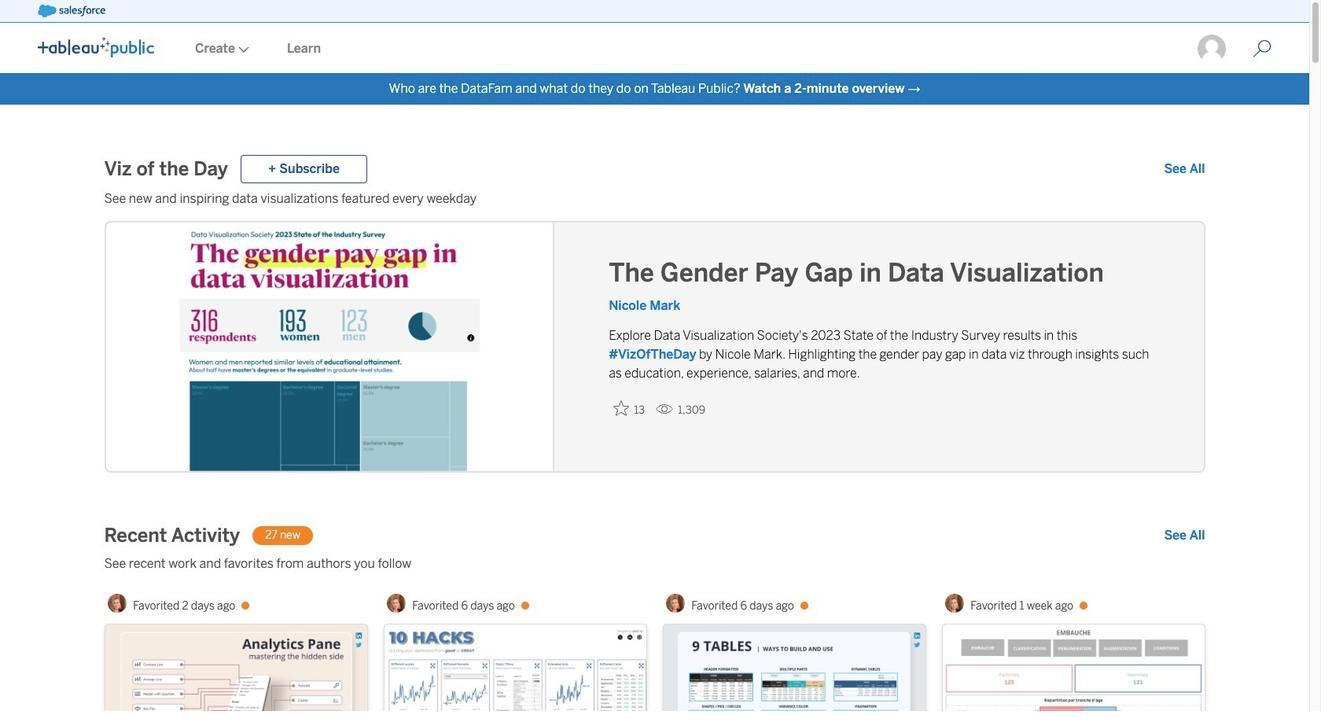 Task type: locate. For each thing, give the bounding box(es) containing it.
workbook thumbnail image
[[105, 625, 367, 711], [384, 625, 646, 711], [663, 625, 925, 711], [943, 625, 1205, 711]]

4 angela drucioc image from the left
[[946, 594, 965, 613]]

3 workbook thumbnail image from the left
[[663, 625, 925, 711]]

angela drucioc image
[[108, 594, 127, 613], [387, 594, 406, 613], [666, 594, 685, 613], [946, 594, 965, 613]]

4 workbook thumbnail image from the left
[[943, 625, 1205, 711]]

tableau public viz of the day image
[[106, 223, 555, 474]]

3 angela drucioc image from the left
[[666, 594, 685, 613]]

2 workbook thumbnail image from the left
[[384, 625, 646, 711]]

salesforce logo image
[[38, 5, 105, 17]]

go to search image
[[1234, 39, 1291, 58]]

see all viz of the day element
[[1164, 160, 1205, 179]]

create image
[[235, 46, 249, 53]]

recent activity heading
[[104, 523, 240, 548]]

1 workbook thumbnail image from the left
[[105, 625, 367, 711]]

viz of the day heading
[[104, 157, 228, 182]]



Task type: describe. For each thing, give the bounding box(es) containing it.
see new and inspiring data visualizations featured every weekday element
[[104, 190, 1205, 208]]

tara.schultz image
[[1196, 33, 1228, 64]]

Add Favorite button
[[609, 396, 650, 422]]

workbook thumbnail image for first angela drucioc icon from right
[[943, 625, 1205, 711]]

2 angela drucioc image from the left
[[387, 594, 406, 613]]

workbook thumbnail image for 3rd angela drucioc icon from left
[[663, 625, 925, 711]]

workbook thumbnail image for second angela drucioc icon
[[384, 625, 646, 711]]

1 angela drucioc image from the left
[[108, 594, 127, 613]]

workbook thumbnail image for fourth angela drucioc icon from the right
[[105, 625, 367, 711]]

logo image
[[38, 37, 154, 57]]

add favorite image
[[614, 400, 629, 416]]

see recent work and favorites from authors you follow element
[[104, 555, 1205, 573]]

see all recent activity element
[[1164, 526, 1205, 545]]



Task type: vqa. For each thing, say whether or not it's contained in the screenshot.
→
no



